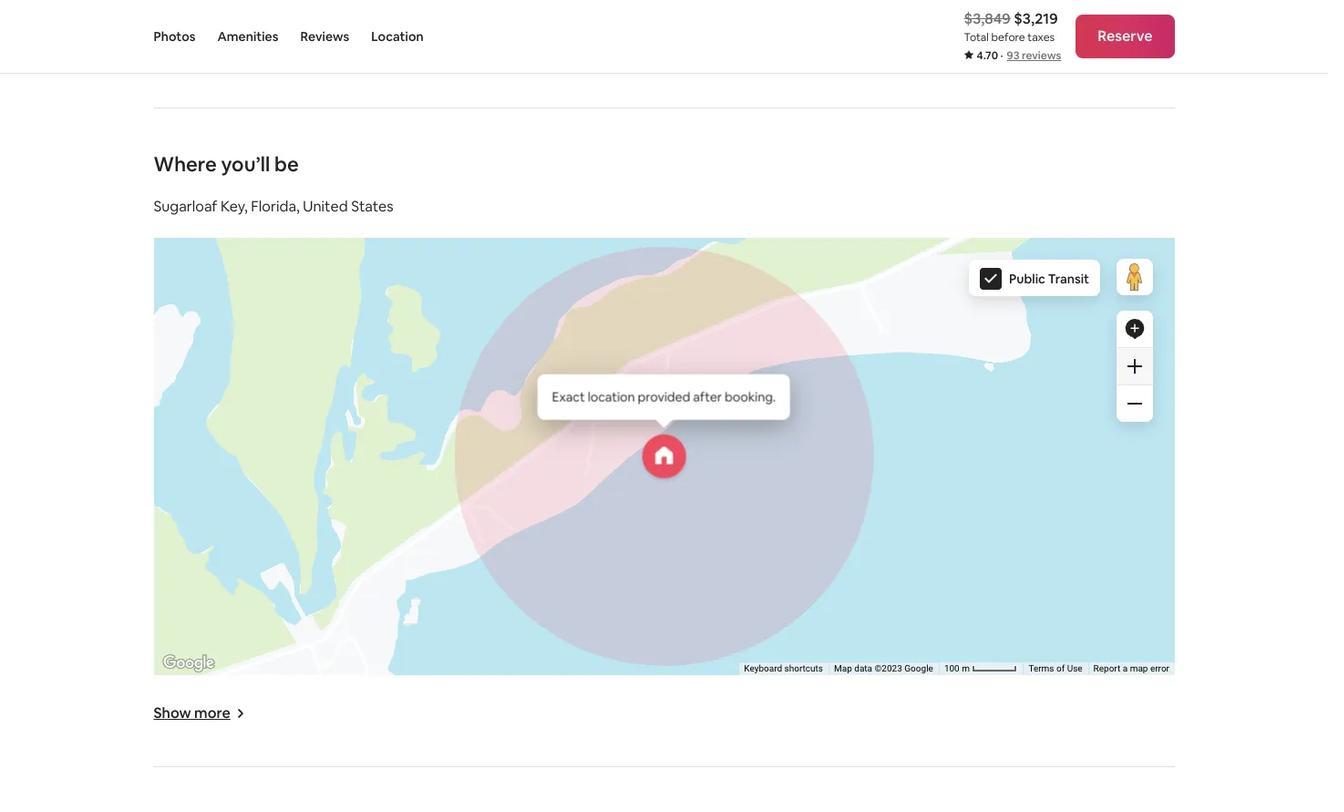 Task type: describe. For each thing, give the bounding box(es) containing it.
©2023
[[874, 664, 902, 674]]

taxes
[[1028, 30, 1055, 45]]

photos button
[[154, 0, 196, 73]]

photos
[[154, 28, 196, 45]]

reviews
[[300, 28, 349, 45]]

where
[[154, 151, 217, 177]]

keyboard
[[744, 664, 782, 674]]

·
[[1001, 48, 1003, 63]]

93 reviews button
[[1007, 48, 1061, 63]]

93 for all
[[234, 32, 251, 51]]

report a map error link
[[1093, 664, 1169, 674]]

amenities
[[217, 28, 279, 45]]

location button
[[371, 0, 424, 73]]

terms of use
[[1028, 664, 1082, 674]]

all
[[216, 32, 231, 51]]

keyboard shortcuts
[[744, 664, 823, 674]]

map data ©2023 google
[[834, 664, 933, 674]]

sugarloaf key, florida, united states
[[154, 197, 394, 216]]

reserve button
[[1076, 15, 1175, 58]]

where you'll be
[[154, 151, 299, 177]]

of
[[1056, 664, 1065, 674]]

reviews for 4.70 · 93 reviews
[[1022, 48, 1061, 63]]

states
[[351, 197, 394, 216]]

4.70
[[977, 48, 998, 63]]

error
[[1150, 664, 1169, 674]]

amenities button
[[217, 0, 279, 73]]

you'll
[[221, 151, 270, 177]]

add a place to the map image
[[1124, 318, 1146, 340]]

sugarloaf
[[154, 197, 217, 216]]

data
[[854, 664, 872, 674]]

public
[[1009, 271, 1045, 287]]

zoom out image
[[1127, 396, 1142, 411]]

google map
showing 0 points of interest. region
[[0, 127, 1328, 800]]

your stay location, map pin image
[[642, 434, 686, 478]]

united
[[303, 197, 348, 216]]

drag pegman onto the map to open street view image
[[1116, 259, 1153, 295]]

terms
[[1028, 664, 1054, 674]]



Task type: vqa. For each thing, say whether or not it's contained in the screenshot.
United
yes



Task type: locate. For each thing, give the bounding box(es) containing it.
transit
[[1048, 271, 1089, 287]]

show more button
[[154, 704, 245, 723]]

0 horizontal spatial 93
[[234, 32, 251, 51]]

100
[[944, 664, 959, 674]]

show for show more
[[154, 704, 191, 723]]

100 m
[[944, 664, 972, 674]]

1 vertical spatial show
[[154, 704, 191, 723]]

report a map error
[[1093, 664, 1169, 674]]

show all 93 reviews
[[175, 32, 307, 51]]

93
[[234, 32, 251, 51], [1007, 48, 1020, 63]]

4.70 · 93 reviews
[[977, 48, 1061, 63]]

map
[[1130, 664, 1148, 674]]

m
[[962, 664, 970, 674]]

1 horizontal spatial reviews
[[1022, 48, 1061, 63]]

key,
[[221, 197, 248, 216]]

keyboard shortcuts button
[[744, 663, 823, 675]]

zoom in image
[[1127, 359, 1142, 374]]

shortcuts
[[784, 664, 823, 674]]

list item
[[664, 0, 1096, 20]]

$3,219
[[1014, 9, 1058, 28]]

reviews
[[254, 32, 307, 51], [1022, 48, 1061, 63]]

show inside button
[[175, 32, 213, 51]]

reviews for show all 93 reviews
[[254, 32, 307, 51]]

map
[[834, 664, 852, 674]]

reviews inside button
[[254, 32, 307, 51]]

a
[[1122, 664, 1127, 674]]

$3,849
[[964, 9, 1011, 28]]

93 right ·
[[1007, 48, 1020, 63]]

93 right all
[[234, 32, 251, 51]]

show all 93 reviews button
[[154, 20, 329, 64]]

show left 'more'
[[154, 704, 191, 723]]

100 m button
[[938, 663, 1023, 675]]

google
[[904, 664, 933, 674]]

location
[[371, 28, 424, 45]]

total
[[964, 30, 989, 45]]

terms of use link
[[1028, 664, 1082, 674]]

show for show all 93 reviews
[[175, 32, 213, 51]]

reviews button
[[300, 0, 349, 73]]

0 vertical spatial show
[[175, 32, 213, 51]]

1 horizontal spatial 93
[[1007, 48, 1020, 63]]

0 horizontal spatial reviews
[[254, 32, 307, 51]]

google image
[[158, 652, 218, 675]]

report
[[1093, 664, 1120, 674]]

93 inside show all 93 reviews button
[[234, 32, 251, 51]]

$3,849 $3,219 total before taxes
[[964, 9, 1058, 45]]

93 for ·
[[1007, 48, 1020, 63]]

show
[[175, 32, 213, 51], [154, 704, 191, 723]]

reserve
[[1098, 26, 1153, 46]]

show left all
[[175, 32, 213, 51]]

more
[[194, 704, 230, 723]]

florida,
[[251, 197, 300, 216]]

public transit
[[1009, 271, 1089, 287]]

use
[[1067, 664, 1082, 674]]

show more
[[154, 704, 230, 723]]

before
[[991, 30, 1025, 45]]

be
[[274, 151, 299, 177]]



